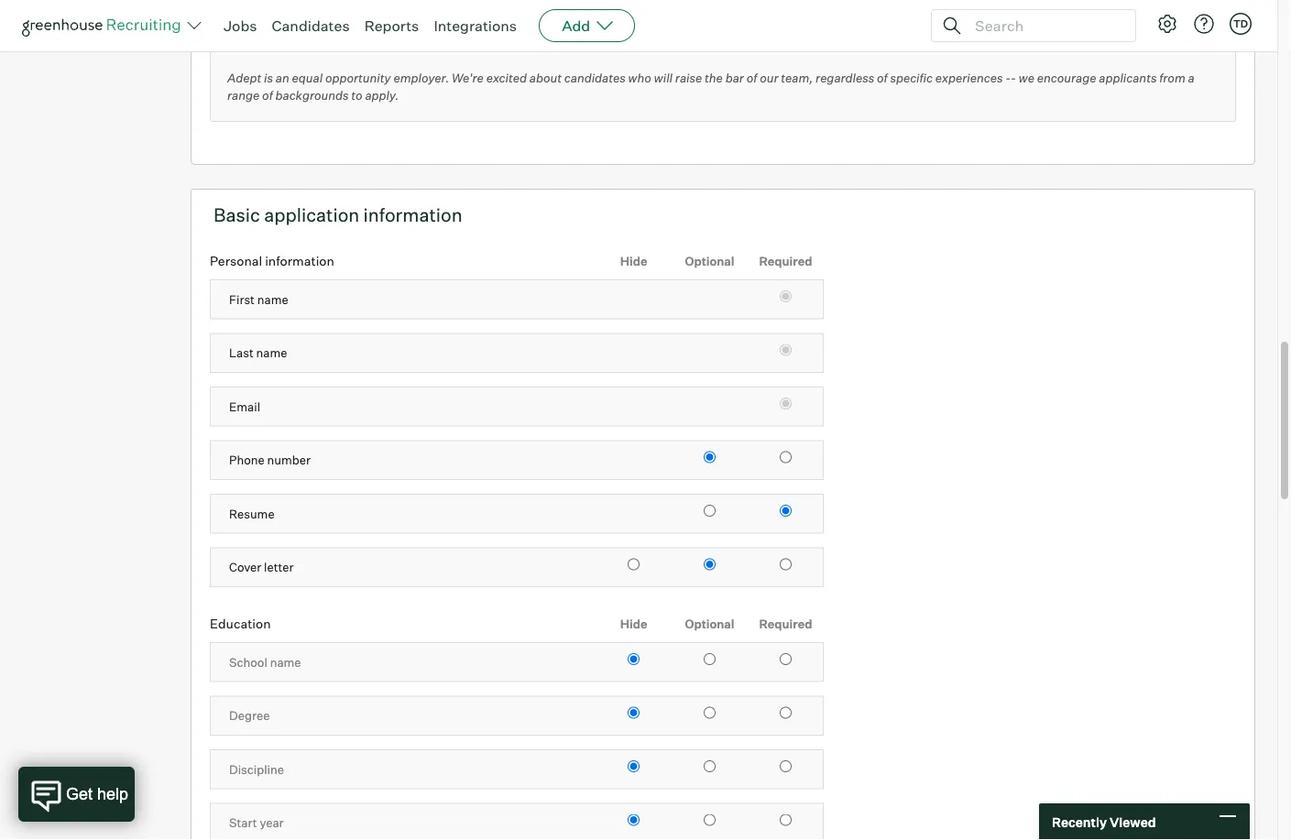 Task type: locate. For each thing, give the bounding box(es) containing it.
2 vertical spatial name
[[270, 656, 301, 670]]

add button
[[539, 9, 636, 42]]

name right last
[[256, 346, 287, 361]]

1 vertical spatial required
[[760, 617, 813, 632]]

email
[[229, 400, 260, 415]]

required
[[760, 254, 813, 269], [760, 617, 813, 632]]

dog friendly
[[264, 5, 334, 20]]

1 vertical spatial name
[[256, 346, 287, 361]]

school
[[229, 656, 268, 670]]

cover letter
[[229, 561, 294, 575]]

dog
[[264, 5, 287, 20]]

integrations
[[434, 17, 517, 35]]

information
[[364, 204, 463, 227], [265, 254, 334, 270]]

about
[[530, 71, 562, 85]]

excited
[[487, 71, 527, 85]]

start year
[[229, 817, 284, 831]]

range
[[227, 89, 260, 103]]

candidates link
[[272, 17, 350, 35]]

td button
[[1227, 9, 1256, 39]]

is
[[264, 71, 273, 85]]

an
[[276, 71, 289, 85]]

education
[[210, 617, 271, 633]]

0 vertical spatial information
[[364, 204, 463, 227]]

we
[[1019, 71, 1035, 85]]

0 vertical spatial required
[[760, 254, 813, 269]]

name right school
[[270, 656, 301, 670]]

reports
[[365, 17, 419, 35]]

of
[[747, 71, 758, 85], [877, 71, 888, 85], [262, 89, 273, 103]]

regardless
[[816, 71, 875, 85]]

name for last name
[[256, 346, 287, 361]]

phone number
[[229, 454, 311, 468]]

optional for education
[[685, 617, 735, 632]]

from
[[1160, 71, 1186, 85]]

required for personal information
[[760, 254, 813, 269]]

1 optional from the top
[[685, 254, 735, 269]]

of left specific
[[877, 71, 888, 85]]

optional
[[685, 254, 735, 269], [685, 617, 735, 632]]

2 optional from the top
[[685, 617, 735, 632]]

0 horizontal spatial information
[[265, 254, 334, 270]]

hide
[[620, 254, 648, 269], [620, 617, 648, 632]]

of down is
[[262, 89, 273, 103]]

application
[[264, 204, 360, 227]]

None radio
[[780, 291, 792, 303], [780, 345, 792, 357], [780, 452, 792, 464], [704, 506, 716, 518], [628, 559, 640, 571], [780, 559, 792, 571], [780, 654, 792, 666], [628, 708, 640, 720], [704, 708, 716, 720], [780, 708, 792, 720], [780, 762, 792, 774], [780, 815, 792, 827], [780, 291, 792, 303], [780, 345, 792, 357], [780, 452, 792, 464], [704, 506, 716, 518], [628, 559, 640, 571], [780, 559, 792, 571], [780, 654, 792, 666], [628, 708, 640, 720], [704, 708, 716, 720], [780, 708, 792, 720], [780, 762, 792, 774], [780, 815, 792, 827]]

name
[[257, 293, 288, 307], [256, 346, 287, 361], [270, 656, 301, 670]]

encourage
[[1038, 71, 1097, 85]]

adept
[[227, 71, 262, 85]]

2 required from the top
[[760, 617, 813, 632]]

td button
[[1230, 13, 1252, 35]]

school name
[[229, 656, 301, 670]]

last
[[229, 346, 254, 361]]

add
[[562, 17, 591, 35]]

name right first
[[257, 293, 288, 307]]

0 vertical spatial name
[[257, 293, 288, 307]]

first
[[229, 293, 255, 307]]

number
[[267, 454, 311, 468]]

1 vertical spatial information
[[265, 254, 334, 270]]

0 vertical spatial hide
[[620, 254, 648, 269]]

1 vertical spatial optional
[[685, 617, 735, 632]]

2 hide from the top
[[620, 617, 648, 632]]

0 vertical spatial optional
[[685, 254, 735, 269]]

hide for education
[[620, 617, 648, 632]]

our
[[760, 71, 779, 85]]

1 hide from the top
[[620, 254, 648, 269]]

1 horizontal spatial information
[[364, 204, 463, 227]]

of right bar
[[747, 71, 758, 85]]

employer.
[[394, 71, 449, 85]]

1 required from the top
[[760, 254, 813, 269]]

viewed
[[1110, 814, 1157, 830]]

basic
[[214, 204, 260, 227]]

specific
[[891, 71, 933, 85]]

None radio
[[780, 399, 792, 410], [704, 452, 716, 464], [780, 506, 792, 518], [704, 559, 716, 571], [628, 654, 640, 666], [704, 654, 716, 666], [628, 762, 640, 774], [704, 762, 716, 774], [628, 815, 640, 827], [704, 815, 716, 827], [780, 399, 792, 410], [704, 452, 716, 464], [780, 506, 792, 518], [704, 559, 716, 571], [628, 654, 640, 666], [704, 654, 716, 666], [628, 762, 640, 774], [704, 762, 716, 774], [628, 815, 640, 827], [704, 815, 716, 827]]

opportunity
[[325, 71, 391, 85]]

resume
[[229, 507, 275, 522]]

-
[[1006, 71, 1011, 85], [1011, 71, 1017, 85]]

recently
[[1052, 814, 1107, 830]]

1 vertical spatial hide
[[620, 617, 648, 632]]



Task type: vqa. For each thing, say whether or not it's contained in the screenshot.
Optional associated with Personal information
yes



Task type: describe. For each thing, give the bounding box(es) containing it.
apply.
[[365, 89, 399, 103]]

hide for personal information
[[620, 254, 648, 269]]

cover
[[229, 561, 262, 575]]

backgrounds
[[275, 89, 349, 103]]

candidates
[[565, 71, 626, 85]]

friendly
[[290, 5, 332, 20]]

1 - from the left
[[1006, 71, 1011, 85]]

adept is an equal opportunity employer. we're excited about candidates who will raise the bar of our team, regardless of specific experiences -- we encourage applicants from a range of backgrounds to apply.
[[227, 71, 1195, 103]]

recently viewed
[[1052, 814, 1157, 830]]

last name
[[229, 346, 287, 361]]

integrations link
[[434, 17, 517, 35]]

who
[[629, 71, 652, 85]]

applicants
[[1099, 71, 1157, 85]]

Search text field
[[971, 12, 1119, 39]]

raise
[[676, 71, 702, 85]]

0 horizontal spatial of
[[262, 89, 273, 103]]

name for first name
[[257, 293, 288, 307]]

start
[[229, 817, 257, 831]]

discipline
[[229, 763, 284, 778]]

configure image
[[1157, 13, 1179, 35]]

reports link
[[365, 17, 419, 35]]

td
[[1234, 17, 1249, 30]]

jobs link
[[224, 17, 257, 35]]

bar
[[726, 71, 744, 85]]

personal information
[[210, 254, 334, 270]]

optional for personal information
[[685, 254, 735, 269]]

candidates
[[272, 17, 350, 35]]

letter
[[264, 561, 294, 575]]

phone
[[229, 454, 265, 468]]

2 - from the left
[[1011, 71, 1017, 85]]

equal
[[292, 71, 323, 85]]

the
[[705, 71, 723, 85]]

we're
[[452, 71, 484, 85]]

will
[[654, 71, 673, 85]]

greenhouse recruiting image
[[22, 15, 187, 37]]

2 horizontal spatial of
[[877, 71, 888, 85]]

required for education
[[760, 617, 813, 632]]

basic application information
[[214, 204, 463, 227]]

degree
[[229, 709, 270, 724]]

to
[[351, 89, 363, 103]]

1 horizontal spatial of
[[747, 71, 758, 85]]

experiences
[[936, 71, 1003, 85]]

jobs
[[224, 17, 257, 35]]

year
[[260, 817, 284, 831]]

personal
[[210, 254, 262, 270]]

team,
[[781, 71, 813, 85]]

a
[[1189, 71, 1195, 85]]

first name
[[229, 293, 288, 307]]

name for school name
[[270, 656, 301, 670]]



